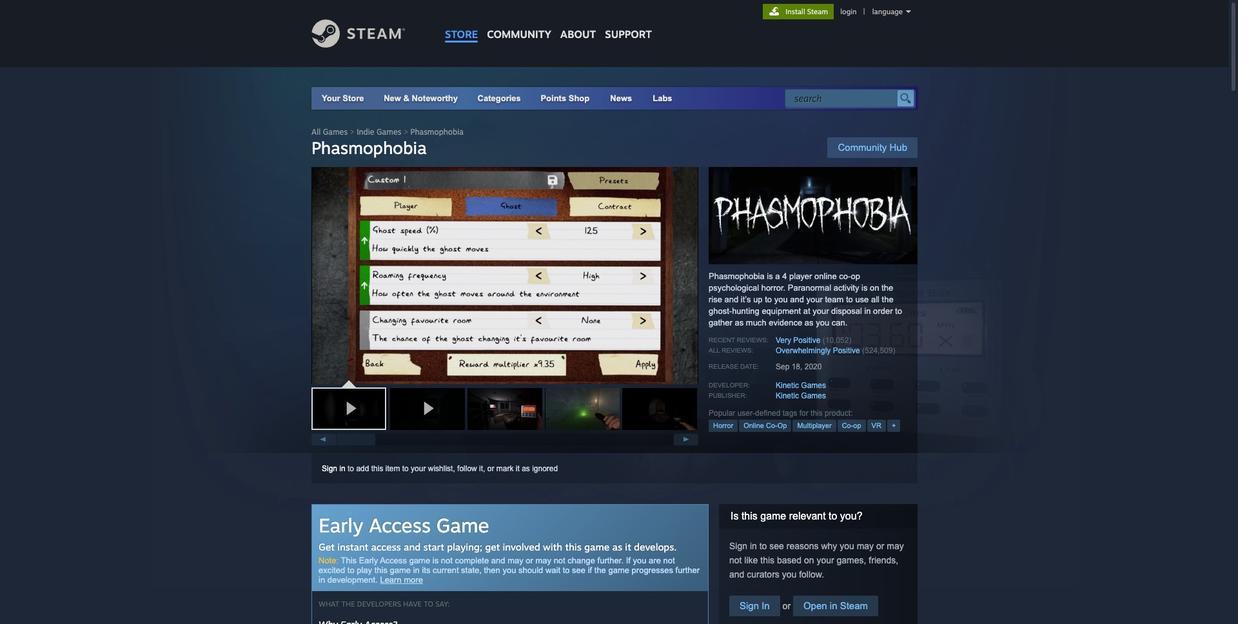Task type: locate. For each thing, give the bounding box(es) containing it.
with
[[543, 541, 562, 553]]

get
[[485, 541, 500, 553]]

1 horizontal spatial see
[[769, 541, 784, 551]]

as
[[735, 318, 744, 328], [805, 318, 814, 328], [522, 464, 530, 473], [612, 541, 622, 553]]

None search field
[[785, 89, 915, 108]]

1 vertical spatial phasmophobia
[[311, 137, 427, 158]]

new & noteworthy
[[384, 93, 458, 103]]

and down psychological
[[724, 295, 738, 304]]

0 vertical spatial kinetic
[[776, 381, 799, 390]]

> right indie games link
[[404, 127, 408, 137]]

game
[[436, 513, 489, 537]]

see inside "sign in to see reasons why you may or may not like this based on your games, friends, and curators you follow."
[[769, 541, 784, 551]]

sign up like
[[729, 541, 747, 551]]

to left you?
[[829, 511, 837, 522]]

the
[[882, 283, 893, 293], [882, 295, 894, 304], [594, 566, 606, 575], [341, 600, 355, 609]]

and left start
[[404, 541, 421, 553]]

new
[[384, 93, 401, 103]]

all
[[871, 295, 880, 304]]

op inside phasmophobia is a 4 player online co-op psychological horror. paranormal activity is on the rise and it's up to you and your team to use all the ghost-hunting equipment at your disposal in order to gather as much evidence as you can.
[[851, 271, 860, 281]]

in inside "sign in to see reasons why you may or may not like this based on your games, friends, and curators you follow."
[[750, 541, 757, 551]]

learn more link
[[380, 575, 423, 585]]

shop
[[569, 93, 590, 103]]

progresses
[[632, 566, 673, 575]]

all for all games > indie games > phasmophobia
[[311, 127, 321, 137]]

sign for sign in
[[740, 600, 759, 611]]

2 kinetic games link from the top
[[776, 391, 826, 400]]

in right open
[[830, 600, 837, 611]]

the right if
[[594, 566, 606, 575]]

open in steam
[[803, 600, 868, 611]]

early right this
[[359, 556, 378, 566]]

search search field
[[794, 90, 894, 107]]

1 vertical spatial kinetic games link
[[776, 391, 826, 400]]

1 horizontal spatial co-
[[842, 422, 853, 429]]

0 vertical spatial kinetic games
[[776, 381, 826, 390]]

0 vertical spatial steam
[[807, 7, 828, 16]]

in down use
[[864, 306, 871, 316]]

to inside "sign in to see reasons why you may or may not like this based on your games, friends, and curators you follow."
[[759, 541, 767, 551]]

1 vertical spatial on
[[804, 555, 814, 566]]

your right "at"
[[813, 306, 829, 316]]

is left a
[[767, 271, 773, 281]]

or
[[487, 464, 494, 473], [876, 541, 884, 551], [526, 556, 533, 566], [780, 601, 793, 611]]

1 horizontal spatial on
[[870, 283, 879, 293]]

phasmophobia
[[410, 127, 464, 137], [311, 137, 427, 158], [709, 271, 765, 281]]

1 vertical spatial kinetic games
[[776, 391, 826, 400]]

is right its
[[433, 556, 439, 566]]

and down get
[[491, 556, 505, 566]]

indie games link
[[357, 127, 401, 137]]

community hub
[[838, 142, 907, 153]]

note:
[[319, 556, 339, 566]]

game left relevant
[[760, 511, 786, 522]]

positive down (10,052)
[[833, 346, 860, 355]]

see inside this early access game is not complete and may or may not change further. if you are not excited to play this game in its current state, then you          should wait to see if the game progresses further in development.
[[572, 566, 586, 575]]

it right mark
[[516, 464, 520, 473]]

games up for
[[801, 391, 826, 400]]

kinetic games up for
[[776, 391, 826, 400]]

co- down product:
[[842, 422, 853, 429]]

1 vertical spatial is
[[861, 283, 868, 293]]

multiplayer link
[[793, 420, 836, 432]]

reviews:
[[737, 337, 768, 344], [722, 347, 753, 354]]

if
[[626, 556, 631, 566]]

1 horizontal spatial steam
[[840, 600, 868, 611]]

1 kinetic games from the top
[[776, 381, 826, 390]]

0 horizontal spatial positive
[[793, 336, 820, 345]]

0 vertical spatial is
[[767, 271, 773, 281]]

> left indie
[[350, 127, 354, 137]]

this up change
[[565, 541, 581, 553]]

your store link
[[322, 93, 364, 103]]

game down start
[[409, 556, 430, 566]]

support
[[605, 28, 652, 41]]

about
[[560, 28, 596, 41]]

2 kinetic games from the top
[[776, 391, 826, 400]]

1 kinetic games link from the top
[[776, 381, 826, 390]]

as left ignored
[[522, 464, 530, 473]]

0 horizontal spatial is
[[433, 556, 439, 566]]

is up use
[[861, 283, 868, 293]]

game up further.
[[584, 541, 609, 553]]

to up "curators"
[[759, 541, 767, 551]]

this inside "sign in to see reasons why you may or may not like this based on your games, friends, and curators you follow."
[[760, 555, 774, 566]]

rise
[[709, 295, 722, 304]]

or up friends,
[[876, 541, 884, 551]]

is inside this early access game is not complete and may or may not change further. if you are not excited to play this game in its current state, then you          should wait to see if the game progresses further in development.
[[433, 556, 439, 566]]

access up access
[[369, 513, 431, 537]]

your inside "sign in to see reasons why you may or may not like this based on your games, friends, and curators you follow."
[[817, 555, 834, 566]]

get
[[319, 541, 335, 553]]

1 horizontal spatial all
[[709, 347, 720, 354]]

multiplayer
[[797, 422, 832, 429]]

2 kinetic from the top
[[776, 391, 799, 400]]

you left can. in the right bottom of the page
[[816, 318, 829, 328]]

kinetic down sep
[[776, 381, 799, 390]]

start
[[423, 541, 444, 553]]

vr link
[[867, 420, 886, 432]]

then
[[484, 566, 500, 575]]

0 horizontal spatial steam
[[807, 7, 828, 16]]

kinetic games link
[[776, 381, 826, 390], [776, 391, 826, 400]]

game
[[760, 511, 786, 522], [584, 541, 609, 553], [409, 556, 430, 566], [390, 566, 411, 575], [608, 566, 629, 575]]

1 horizontal spatial is
[[767, 271, 773, 281]]

1 vertical spatial sign
[[729, 541, 747, 551]]

0 horizontal spatial all
[[311, 127, 321, 137]]

op
[[851, 271, 860, 281], [853, 422, 861, 429]]

see left if
[[572, 566, 586, 575]]

not left like
[[729, 555, 742, 566]]

very positive (10,052)
[[776, 336, 851, 345]]

1 vertical spatial positive
[[833, 346, 860, 355]]

1 vertical spatial it
[[625, 541, 631, 553]]

games,
[[837, 555, 866, 566]]

evidence
[[769, 318, 802, 328]]

release date:
[[709, 363, 759, 370]]

0 vertical spatial all
[[311, 127, 321, 137]]

news link
[[600, 87, 642, 110]]

phasmophobia up psychological
[[709, 271, 765, 281]]

the right all
[[882, 295, 894, 304]]

18,
[[792, 362, 802, 371]]

0 horizontal spatial see
[[572, 566, 586, 575]]

1 kinetic from the top
[[776, 381, 799, 390]]

this right the is
[[741, 511, 758, 522]]

phasmophobia link
[[410, 127, 464, 137]]

1 horizontal spatial it
[[625, 541, 631, 553]]

2 vertical spatial sign
[[740, 600, 759, 611]]

current
[[433, 566, 459, 575]]

this inside this early access game is not complete and may or may not change further. if you are not excited to play this game in its current state, then you          should wait to see if the game progresses further in development.
[[374, 566, 388, 575]]

0 vertical spatial on
[[870, 283, 879, 293]]

1 horizontal spatial positive
[[833, 346, 860, 355]]

you down based
[[782, 569, 797, 580]]

team
[[825, 295, 844, 304]]

kinetic up tags
[[776, 391, 799, 400]]

the right what
[[341, 600, 355, 609]]

see up based
[[769, 541, 784, 551]]

2 horizontal spatial is
[[861, 283, 868, 293]]

the inside this early access game is not complete and may or may not change further. if you are not excited to play this game in its current state, then you          should wait to see if the game progresses further in development.
[[594, 566, 606, 575]]

store
[[445, 28, 478, 41]]

co- down defined
[[766, 422, 777, 429]]

curators
[[747, 569, 779, 580]]

may down the involved
[[508, 556, 523, 566]]

0 vertical spatial op
[[851, 271, 860, 281]]

1 vertical spatial see
[[572, 566, 586, 575]]

early up instant
[[319, 513, 363, 537]]

sep 18, 2020
[[776, 362, 822, 371]]

early inside early access game get instant access and start playing; get involved with this game as it develops.
[[319, 513, 363, 537]]

games right indie
[[377, 127, 401, 137]]

community hub link
[[828, 137, 918, 158]]

this up "curators"
[[760, 555, 774, 566]]

(10,052)
[[823, 336, 851, 345]]

store link
[[440, 0, 482, 47]]

if
[[588, 566, 592, 575]]

not down with
[[554, 556, 565, 566]]

op left vr
[[853, 422, 861, 429]]

in down note:
[[319, 575, 325, 585]]

1 vertical spatial kinetic
[[776, 391, 799, 400]]

not right are
[[663, 556, 675, 566]]

2 > from the left
[[404, 127, 408, 137]]

1 vertical spatial access
[[380, 556, 407, 566]]

game left its
[[390, 566, 411, 575]]

in up like
[[750, 541, 757, 551]]

access inside this early access game is not complete and may or may not change further. if you are not excited to play this game in its current state, then you          should wait to see if the game progresses further in development.
[[380, 556, 407, 566]]

0 vertical spatial kinetic games link
[[776, 381, 826, 390]]

not down start
[[441, 556, 453, 566]]

phasmophobia inside phasmophobia is a 4 player online co-op psychological horror. paranormal activity is on the rise and it's up to you and your team to use all the ghost-hunting equipment at your disposal in order to gather as much evidence as you can.
[[709, 271, 765, 281]]

positive
[[793, 336, 820, 345], [833, 346, 860, 355]]

phasmophobia down indie
[[311, 137, 427, 158]]

access
[[369, 513, 431, 537], [380, 556, 407, 566]]

sign inside "sign in to see reasons why you may or may not like this based on your games, friends, and curators you follow."
[[729, 541, 747, 551]]

this right play
[[374, 566, 388, 575]]

may up games,
[[857, 541, 874, 551]]

phasmophobia down noteworthy
[[410, 127, 464, 137]]

0 vertical spatial access
[[369, 513, 431, 537]]

points
[[541, 93, 566, 103]]

or down the involved
[[526, 556, 533, 566]]

online
[[814, 271, 837, 281]]

this
[[341, 556, 357, 566]]

steam right the install
[[807, 7, 828, 16]]

0 horizontal spatial co-
[[766, 422, 777, 429]]

install steam
[[785, 7, 828, 16]]

game right if
[[608, 566, 629, 575]]

0 horizontal spatial on
[[804, 555, 814, 566]]

you right if
[[633, 556, 646, 566]]

games down '2020'
[[801, 381, 826, 390]]

access down access
[[380, 556, 407, 566]]

is
[[767, 271, 773, 281], [861, 283, 868, 293], [433, 556, 439, 566]]

1 vertical spatial early
[[359, 556, 378, 566]]

0 horizontal spatial it
[[516, 464, 520, 473]]

0 vertical spatial early
[[319, 513, 363, 537]]

much
[[746, 318, 766, 328]]

kinetic games
[[776, 381, 826, 390], [776, 391, 826, 400]]

positive for very positive
[[793, 336, 820, 345]]

0 vertical spatial sign
[[322, 464, 337, 473]]

steam inside the account menu navigation
[[807, 7, 828, 16]]

1 vertical spatial steam
[[840, 600, 868, 611]]

0 vertical spatial positive
[[793, 336, 820, 345]]

kinetic for developer:
[[776, 381, 799, 390]]

sign in to add this item to your wishlist, follow it, or mark it as ignored
[[322, 464, 558, 473]]

and inside early access game get instant access and start playing; get involved with this game as it develops.
[[404, 541, 421, 553]]

sign left 'add'
[[322, 464, 337, 473]]

on up all
[[870, 283, 879, 293]]

instant
[[337, 541, 368, 553]]

>
[[350, 127, 354, 137], [404, 127, 408, 137]]

(524,509)
[[862, 346, 895, 355]]

reasons
[[787, 541, 819, 551]]

and inside this early access game is not complete and may or may not change further. if you are not excited to play this game in its current state, then you          should wait to see if the game progresses further in development.
[[491, 556, 505, 566]]

open in steam link
[[793, 596, 878, 616]]

0 vertical spatial it
[[516, 464, 520, 473]]

all left indie
[[311, 127, 321, 137]]

1 vertical spatial all
[[709, 347, 720, 354]]

online co-op
[[744, 422, 787, 429]]

or right in
[[780, 601, 793, 611]]

op up "activity"
[[851, 271, 860, 281]]

very
[[776, 336, 791, 345]]

online
[[744, 422, 764, 429]]

2 vertical spatial phasmophobia
[[709, 271, 765, 281]]

its
[[422, 566, 430, 575]]

you
[[774, 295, 788, 304], [816, 318, 829, 328], [840, 541, 854, 551], [633, 556, 646, 566], [503, 566, 516, 575], [782, 569, 797, 580]]

noteworthy
[[412, 93, 458, 103]]

1 vertical spatial reviews:
[[722, 347, 753, 354]]

all down recent
[[709, 347, 720, 354]]

in left 'add'
[[339, 464, 345, 473]]

1 horizontal spatial >
[[404, 127, 408, 137]]

or inside "sign in to see reasons why you may or may not like this based on your games, friends, and curators you follow."
[[876, 541, 884, 551]]

at
[[803, 306, 810, 316]]

0 vertical spatial see
[[769, 541, 784, 551]]

2 vertical spatial is
[[433, 556, 439, 566]]

reviews: down the recent reviews:
[[722, 347, 753, 354]]

kinetic games link up for
[[776, 391, 826, 400]]

reviews: down much
[[737, 337, 768, 344]]

kinetic games link down the sep 18, 2020
[[776, 381, 826, 390]]

support link
[[601, 0, 656, 44]]

in
[[762, 600, 770, 611]]

you up equipment
[[774, 295, 788, 304]]

all
[[311, 127, 321, 137], [709, 347, 720, 354]]

the up order
[[882, 283, 893, 293]]

is this game relevant to you?
[[731, 511, 862, 522]]

online co-op link
[[739, 420, 791, 432]]

ignored
[[532, 464, 558, 473]]

0 horizontal spatial >
[[350, 127, 354, 137]]

your down why
[[817, 555, 834, 566]]

early inside this early access game is not complete and may or may not change further. if you are not excited to play this game in its current state, then you          should wait to see if the game progresses further in development.
[[359, 556, 378, 566]]

steam right open
[[840, 600, 868, 611]]

0 vertical spatial reviews:
[[737, 337, 768, 344]]

it up if
[[625, 541, 631, 553]]

sign left in
[[740, 600, 759, 611]]

and down like
[[729, 569, 744, 580]]

kinetic games down the sep 18, 2020
[[776, 381, 826, 390]]



Task type: describe. For each thing, give the bounding box(es) containing it.
vr
[[872, 422, 881, 429]]

a
[[775, 271, 780, 281]]

&
[[403, 93, 409, 103]]

in left its
[[413, 566, 420, 575]]

you?
[[840, 511, 862, 522]]

it's
[[741, 295, 751, 304]]

community
[[838, 142, 887, 153]]

or inside this early access game is not complete and may or may not change further. if you are not excited to play this game in its current state, then you          should wait to see if the game progresses further in development.
[[526, 556, 533, 566]]

and up "at"
[[790, 295, 804, 304]]

global menu navigation
[[440, 0, 656, 47]]

horror.
[[761, 283, 786, 293]]

you right then
[[503, 566, 516, 575]]

hub
[[890, 142, 907, 153]]

language
[[872, 7, 903, 16]]

positive for overwhelmingly positive
[[833, 346, 860, 355]]

login | language
[[840, 7, 903, 16]]

1 vertical spatial op
[[853, 422, 861, 429]]

excited
[[319, 566, 345, 575]]

up
[[753, 295, 763, 304]]

not inside "sign in to see reasons why you may or may not like this based on your games, friends, and curators you follow."
[[729, 555, 742, 566]]

your down paranormal
[[806, 295, 823, 304]]

relevant
[[789, 511, 826, 522]]

friends,
[[869, 555, 898, 566]]

to right order
[[895, 306, 902, 316]]

kinetic games link for developer:
[[776, 381, 826, 390]]

kinetic games for developer:
[[776, 381, 826, 390]]

learn more
[[380, 575, 423, 585]]

0 vertical spatial phasmophobia
[[410, 127, 464, 137]]

about link
[[556, 0, 601, 44]]

co-op
[[842, 422, 861, 429]]

labs link
[[642, 87, 683, 110]]

community
[[487, 28, 551, 41]]

install
[[785, 7, 805, 16]]

labs
[[653, 93, 672, 103]]

horror
[[713, 422, 733, 429]]

early access game get instant access and start playing; get involved with this game as it develops.
[[319, 513, 677, 553]]

overwhelmingly positive (524,509)
[[776, 346, 895, 355]]

disposal
[[831, 306, 862, 316]]

phasmophobia for phasmophobia
[[311, 137, 427, 158]]

1 > from the left
[[350, 127, 354, 137]]

reviews: for overwhelmingly positive (524,509)
[[722, 347, 753, 354]]

it,
[[479, 464, 485, 473]]

user-
[[737, 409, 755, 418]]

more
[[404, 575, 423, 585]]

for
[[799, 409, 808, 418]]

item
[[385, 464, 400, 473]]

+
[[892, 422, 896, 429]]

like
[[744, 555, 758, 566]]

may down with
[[536, 556, 551, 566]]

to right up
[[765, 295, 772, 304]]

to up disposal
[[846, 295, 853, 304]]

as down hunting
[[735, 318, 744, 328]]

account menu navigation
[[763, 4, 918, 19]]

psychological
[[709, 283, 759, 293]]

all games > indie games > phasmophobia
[[311, 127, 464, 137]]

kinetic games link for publisher:
[[776, 391, 826, 400]]

horror link
[[709, 420, 738, 432]]

date:
[[740, 363, 759, 370]]

this inside early access game get instant access and start playing; get involved with this game as it develops.
[[565, 541, 581, 553]]

order
[[873, 306, 893, 316]]

popular user-defined tags for this product:
[[709, 409, 853, 418]]

overwhelmingly
[[776, 346, 831, 355]]

is
[[731, 511, 739, 522]]

in inside phasmophobia is a 4 player online co-op psychological horror. paranormal activity is on the rise and it's up to you and your team to use all the ghost-hunting equipment at your disposal in order to gather as much evidence as you can.
[[864, 306, 871, 316]]

and inside "sign in to see reasons why you may or may not like this based on your games, friends, and curators you follow."
[[729, 569, 744, 580]]

co-op link
[[837, 420, 866, 432]]

kinetic for publisher:
[[776, 391, 799, 400]]

mark
[[496, 464, 514, 473]]

all for all reviews:
[[709, 347, 720, 354]]

paranormal
[[788, 283, 831, 293]]

equipment
[[762, 306, 801, 316]]

ghost-
[[709, 306, 732, 316]]

can.
[[832, 318, 848, 328]]

in inside open in steam 'link'
[[830, 600, 837, 611]]

your
[[322, 93, 340, 103]]

involved
[[503, 541, 540, 553]]

new & noteworthy link
[[384, 93, 458, 103]]

points shop link
[[530, 87, 600, 110]]

further
[[675, 566, 700, 575]]

release
[[709, 363, 738, 370]]

on inside "sign in to see reasons why you may or may not like this based on your games, friends, and curators you follow."
[[804, 555, 814, 566]]

to left say: at the bottom left of the page
[[424, 600, 433, 609]]

recent
[[709, 337, 735, 344]]

your left wishlist,
[[411, 464, 426, 473]]

say:
[[435, 600, 450, 609]]

it inside early access game get instant access and start playing; get involved with this game as it develops.
[[625, 541, 631, 553]]

kinetic games for publisher:
[[776, 391, 826, 400]]

may up friends,
[[887, 541, 904, 551]]

phasmophobia is a 4 player online co-op psychological horror. paranormal activity is on the rise and it's up to you and your team to use all the ghost-hunting equipment at your disposal in order to gather as much evidence as you can.
[[709, 271, 902, 328]]

as inside early access game get instant access and start playing; get involved with this game as it develops.
[[612, 541, 622, 553]]

to left 'add'
[[348, 464, 354, 473]]

developers
[[357, 600, 401, 609]]

your store
[[322, 93, 364, 103]]

tags
[[783, 409, 797, 418]]

this early access game is not complete and may or may not change further. if you are not excited to play this game in its current state, then you          should wait to see if the game progresses further in development.
[[319, 556, 700, 585]]

what
[[319, 600, 339, 609]]

this right 'add'
[[371, 464, 383, 473]]

to left play
[[347, 566, 354, 575]]

games left indie
[[323, 127, 348, 137]]

defined
[[755, 409, 780, 418]]

use
[[855, 295, 869, 304]]

learn
[[380, 575, 402, 585]]

or right it,
[[487, 464, 494, 473]]

why
[[821, 541, 837, 551]]

have
[[403, 600, 422, 609]]

sign for sign in to add this item to your wishlist, follow it, or mark it as ignored
[[322, 464, 337, 473]]

to right wait
[[563, 566, 570, 575]]

follow
[[457, 464, 477, 473]]

steam inside 'link'
[[840, 600, 868, 611]]

categories
[[478, 93, 521, 103]]

2 co- from the left
[[842, 422, 853, 429]]

as down "at"
[[805, 318, 814, 328]]

login link
[[838, 7, 859, 16]]

install steam link
[[763, 4, 834, 19]]

to right item
[[402, 464, 409, 473]]

all reviews:
[[709, 347, 753, 354]]

this up 'multiplayer'
[[811, 409, 823, 418]]

points shop
[[541, 93, 590, 103]]

on inside phasmophobia is a 4 player online co-op psychological horror. paranormal activity is on the rise and it's up to you and your team to use all the ghost-hunting equipment at your disposal in order to gather as much evidence as you can.
[[870, 283, 879, 293]]

phasmophobia for phasmophobia is a 4 player online co-op psychological horror. paranormal activity is on the rise and it's up to you and your team to use all the ghost-hunting equipment at your disposal in order to gather as much evidence as you can.
[[709, 271, 765, 281]]

link to the steam homepage image
[[311, 19, 425, 48]]

wishlist,
[[428, 464, 455, 473]]

access inside early access game get instant access and start playing; get involved with this game as it develops.
[[369, 513, 431, 537]]

recent reviews:
[[709, 337, 768, 344]]

1 co- from the left
[[766, 422, 777, 429]]

gather
[[709, 318, 732, 328]]

activity
[[834, 283, 859, 293]]

reviews: for very positive (10,052)
[[737, 337, 768, 344]]

you up games,
[[840, 541, 854, 551]]

sign for sign in to see reasons why you may or may not like this based on your games, friends, and curators you follow.
[[729, 541, 747, 551]]

game inside early access game get instant access and start playing; get involved with this game as it develops.
[[584, 541, 609, 553]]



Task type: vqa. For each thing, say whether or not it's contained in the screenshot.
USER-
yes



